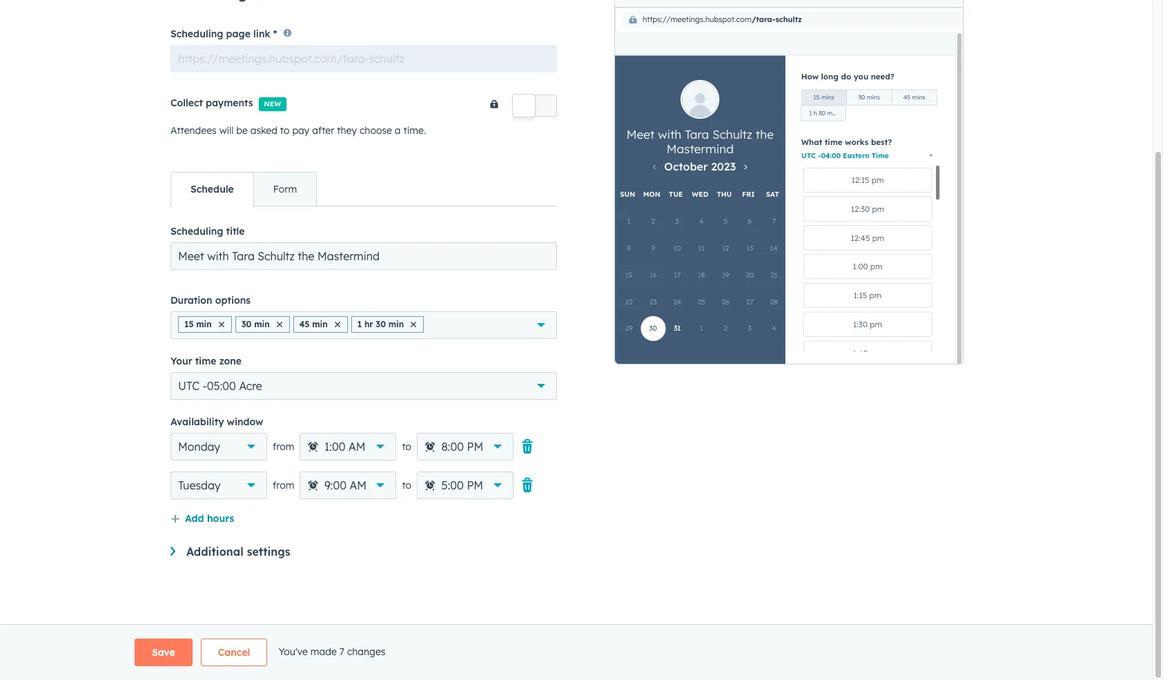 Task type: vqa. For each thing, say whether or not it's contained in the screenshot.
Add hours
yes



Task type: describe. For each thing, give the bounding box(es) containing it.
your
[[171, 355, 192, 367]]

close image for 30 min
[[277, 322, 282, 327]]

changes
[[347, 645, 386, 658]]

zone
[[219, 355, 242, 367]]

7
[[340, 645, 345, 658]]

from for 1:00
[[273, 440, 294, 453]]

tuesday button
[[171, 471, 267, 499]]

am for 1:00 am
[[349, 440, 366, 453]]

scheduling title
[[171, 225, 245, 237]]

tuesday
[[178, 478, 221, 492]]

title
[[226, 225, 245, 237]]

am for 9:00 am
[[350, 478, 367, 492]]

monday button
[[171, 433, 267, 460]]

1 hr 30 min
[[357, 319, 404, 329]]

availability window element
[[171, 433, 557, 499]]

save button
[[135, 639, 192, 666]]

choose
[[360, 124, 392, 136]]

schedule
[[191, 183, 234, 195]]

9:00 am
[[324, 478, 367, 492]]

availability window
[[171, 415, 263, 428]]

2 30 from the left
[[376, 319, 386, 329]]

you've made 7 changes
[[279, 645, 386, 658]]

form
[[273, 183, 297, 195]]

form link
[[253, 172, 316, 206]]

duration
[[171, 294, 212, 306]]

collect payments
[[171, 96, 253, 109]]

30 min
[[242, 319, 270, 329]]

4 min from the left
[[388, 319, 404, 329]]

additional
[[186, 545, 244, 558]]

made
[[311, 645, 337, 658]]

1:00 am button
[[300, 433, 397, 460]]

your time zone
[[171, 355, 242, 367]]

close image for 15 min
[[219, 322, 224, 327]]

attendees will be asked to pay after they choose a time.
[[171, 124, 426, 136]]

min for 30 min
[[254, 319, 270, 329]]

scheduling page link
[[171, 27, 270, 40]]

hr
[[364, 319, 373, 329]]

additional settings
[[186, 545, 290, 558]]

new
[[264, 99, 281, 108]]

utc -05:00 acre button
[[171, 372, 557, 400]]

tab list containing schedule
[[171, 172, 317, 206]]

from for 9:00
[[273, 479, 294, 491]]

utc -05:00 acre
[[178, 379, 262, 393]]

8:00 pm button
[[417, 433, 514, 460]]

close image for 45 min
[[335, 322, 340, 327]]

hours
[[207, 512, 234, 525]]

to for 1:00 am
[[402, 440, 412, 453]]

monday
[[178, 440, 220, 453]]

8:00
[[442, 440, 464, 453]]

scheduling for scheduling title
[[171, 225, 223, 237]]

close image for 1 hr 30 min
[[411, 322, 416, 327]]

collect
[[171, 96, 203, 109]]

0 vertical spatial to
[[280, 124, 290, 136]]

be
[[236, 124, 248, 136]]

add
[[185, 512, 204, 525]]



Task type: locate. For each thing, give the bounding box(es) containing it.
1:00 am
[[324, 440, 366, 453]]

2 vertical spatial to
[[402, 479, 412, 491]]

2 scheduling from the top
[[171, 225, 223, 237]]

9:00
[[324, 478, 347, 492]]

1
[[357, 319, 362, 329]]

utc
[[178, 379, 200, 393]]

page section element
[[101, 639, 1052, 666]]

1 horizontal spatial close image
[[335, 322, 340, 327]]

tab panel
[[171, 206, 557, 580]]

you've
[[279, 645, 308, 658]]

30
[[242, 319, 252, 329], [376, 319, 386, 329]]

from left 1:00
[[273, 440, 294, 453]]

to left pay
[[280, 124, 290, 136]]

attendees
[[171, 124, 217, 136]]

cancel
[[218, 646, 250, 659]]

scheduling left page
[[171, 27, 223, 40]]

close image right 30 min at the left of the page
[[277, 322, 282, 327]]

duration options
[[171, 294, 251, 306]]

from left 9:00
[[273, 479, 294, 491]]

availability
[[171, 415, 224, 428]]

window
[[227, 415, 263, 428]]

schedule link
[[171, 172, 253, 206]]

close image
[[219, 322, 224, 327], [411, 322, 416, 327]]

2 from from the top
[[273, 479, 294, 491]]

time
[[195, 355, 216, 367]]

pm for 8:00 pm
[[467, 440, 484, 453]]

2 close image from the left
[[411, 322, 416, 327]]

2 close image from the left
[[335, 322, 340, 327]]

min for 45 min
[[312, 319, 328, 329]]

add hours
[[185, 512, 234, 525]]

3 min from the left
[[312, 319, 328, 329]]

min left 45
[[254, 319, 270, 329]]

to left 5:00 on the bottom
[[402, 479, 412, 491]]

scheduling left title
[[171, 225, 223, 237]]

close image
[[277, 322, 282, 327], [335, 322, 340, 327]]

pay
[[292, 124, 310, 136]]

am right 1:00
[[349, 440, 366, 453]]

to
[[280, 124, 290, 136], [402, 440, 412, 453], [402, 479, 412, 491]]

tab panel containing utc -05:00 acre
[[171, 206, 557, 580]]

1 30 from the left
[[242, 319, 252, 329]]

0 horizontal spatial close image
[[277, 322, 282, 327]]

1 from from the top
[[273, 440, 294, 453]]

add hours button
[[171, 510, 234, 528]]

-
[[203, 379, 207, 393]]

Scheduling title text field
[[171, 242, 557, 270]]

1 scheduling from the top
[[171, 27, 223, 40]]

1 horizontal spatial 30
[[376, 319, 386, 329]]

they
[[337, 124, 357, 136]]

link
[[253, 27, 270, 40]]

0 horizontal spatial close image
[[219, 322, 224, 327]]

1:00
[[324, 440, 346, 453]]

will
[[219, 124, 234, 136]]

min right hr on the top of page
[[388, 319, 404, 329]]

1 min from the left
[[196, 319, 212, 329]]

0 vertical spatial scheduling
[[171, 27, 223, 40]]

1 pm from the top
[[467, 440, 484, 453]]

5:00 pm button
[[417, 471, 514, 499]]

cancel button
[[201, 639, 267, 666]]

payments
[[206, 96, 253, 109]]

15 min
[[184, 319, 212, 329]]

am
[[349, 440, 366, 453], [350, 478, 367, 492]]

scheduling
[[171, 27, 223, 40], [171, 225, 223, 237]]

1 vertical spatial scheduling
[[171, 225, 223, 237]]

8:00 pm
[[442, 440, 484, 453]]

close image left 1
[[335, 322, 340, 327]]

1 horizontal spatial close image
[[411, 322, 416, 327]]

scheduling for scheduling page link
[[171, 27, 223, 40]]

30 right hr on the top of page
[[376, 319, 386, 329]]

0 vertical spatial am
[[349, 440, 366, 453]]

0 horizontal spatial 30
[[242, 319, 252, 329]]

0 vertical spatial pm
[[467, 440, 484, 453]]

30 down options
[[242, 319, 252, 329]]

additional settings button
[[171, 545, 557, 558]]

1 vertical spatial to
[[402, 440, 412, 453]]

1 vertical spatial from
[[273, 479, 294, 491]]

1 vertical spatial am
[[350, 478, 367, 492]]

2 pm from the top
[[467, 478, 483, 492]]

pm right the 8:00
[[467, 440, 484, 453]]

pm
[[467, 440, 484, 453], [467, 478, 483, 492]]

asked
[[250, 124, 278, 136]]

min
[[196, 319, 212, 329], [254, 319, 270, 329], [312, 319, 328, 329], [388, 319, 404, 329]]

after
[[312, 124, 335, 136]]

45 min
[[299, 319, 328, 329]]

settings
[[247, 545, 290, 558]]

close image right 15 min
[[219, 322, 224, 327]]

1 close image from the left
[[277, 322, 282, 327]]

pm right 5:00 on the bottom
[[467, 478, 483, 492]]

min for 15 min
[[196, 319, 212, 329]]

to left the 8:00
[[402, 440, 412, 453]]

caret image
[[171, 547, 175, 555]]

15
[[184, 319, 194, 329]]

0 vertical spatial from
[[273, 440, 294, 453]]

2 min from the left
[[254, 319, 270, 329]]

close image right 1 hr 30 min
[[411, 322, 416, 327]]

a
[[395, 124, 401, 136]]

5:00 pm
[[442, 478, 483, 492]]

to for 9:00 am
[[402, 479, 412, 491]]

min right 15 on the top left
[[196, 319, 212, 329]]

page
[[226, 27, 251, 40]]

1 vertical spatial pm
[[467, 478, 483, 492]]

5:00
[[442, 478, 464, 492]]

9:00 am button
[[300, 471, 397, 499]]

1 close image from the left
[[219, 322, 224, 327]]

pm for 5:00 pm
[[467, 478, 483, 492]]

45
[[299, 319, 310, 329]]

save
[[152, 646, 175, 659]]

from
[[273, 440, 294, 453], [273, 479, 294, 491]]

am right 9:00
[[350, 478, 367, 492]]

None text field
[[171, 45, 557, 72]]

options
[[215, 294, 251, 306]]

05:00
[[207, 379, 236, 393]]

min right 45
[[312, 319, 328, 329]]

time.
[[404, 124, 426, 136]]

tab list
[[171, 172, 317, 206]]

acre
[[239, 379, 262, 393]]



